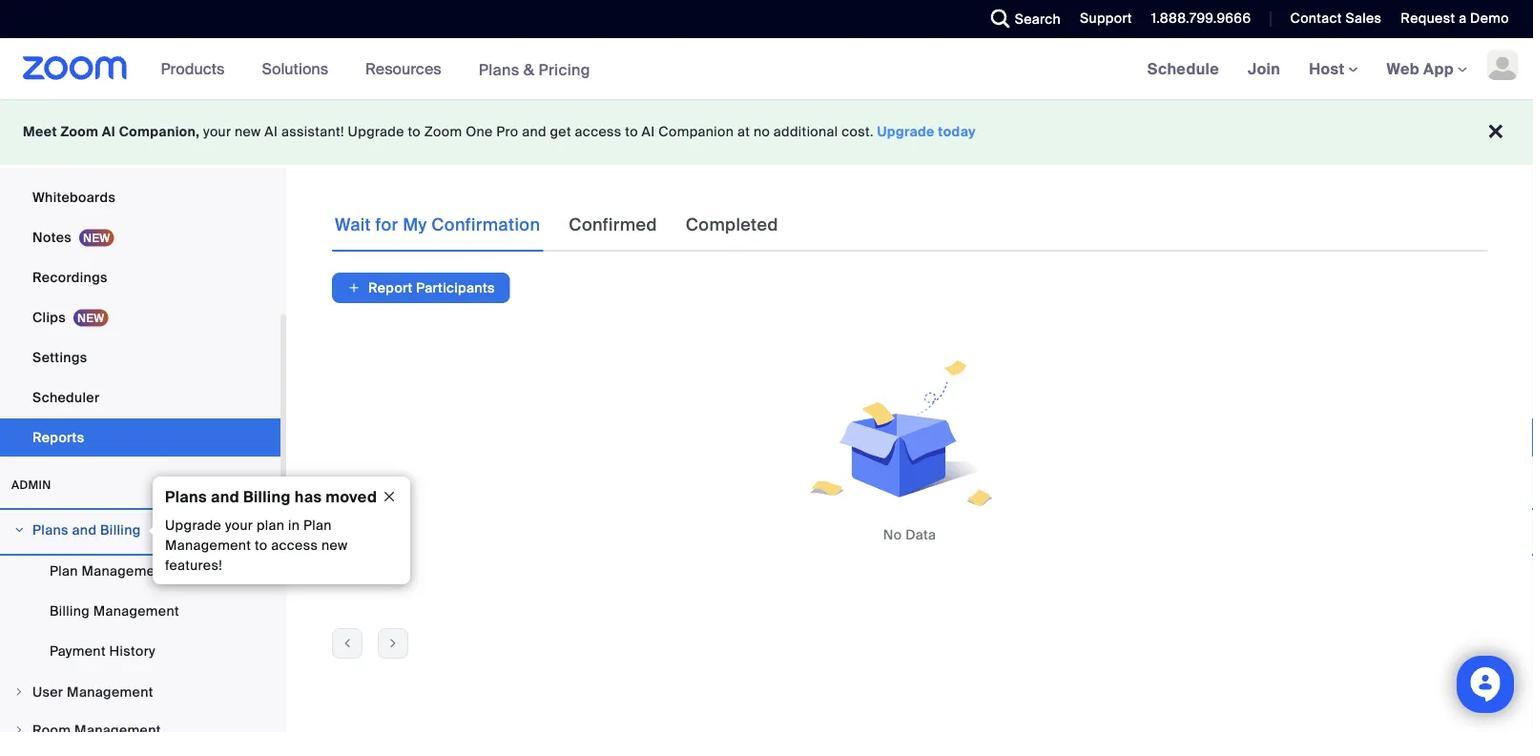 Task type: vqa. For each thing, say whether or not it's contained in the screenshot.
Devices
yes



Task type: describe. For each thing, give the bounding box(es) containing it.
schedule
[[1148, 59, 1220, 79]]

companion
[[659, 123, 734, 141]]

additional
[[774, 123, 838, 141]]

confirmed tab
[[566, 198, 660, 252]]

clips
[[32, 309, 66, 326]]

plans and billing has moved
[[165, 487, 377, 507]]

management inside "upgrade your plan in plan management to access new features!"
[[165, 537, 251, 555]]

contact sales
[[1291, 10, 1382, 27]]

close image
[[374, 489, 405, 506]]

companion,
[[119, 123, 200, 141]]

user management
[[32, 684, 153, 701]]

plans and billing
[[32, 522, 141, 539]]

plan
[[257, 517, 285, 535]]

products button
[[161, 38, 233, 99]]

request
[[1401, 10, 1456, 27]]

management for plan management
[[82, 563, 168, 580]]

report
[[368, 279, 413, 297]]

billing management link
[[0, 593, 281, 631]]

settings
[[32, 349, 87, 366]]

completed
[[686, 214, 778, 236]]

profile picture image
[[1488, 50, 1518, 80]]

meet zoom ai companion, your new ai assistant! upgrade to zoom one pro and get access to ai companion at no additional cost. upgrade today
[[23, 123, 976, 141]]

clips link
[[0, 299, 281, 337]]

upgrade your plan in plan management to access new features!
[[165, 517, 348, 575]]

reports link
[[0, 419, 281, 457]]

solutions
[[262, 59, 328, 79]]

billing for plans and billing has moved
[[243, 487, 291, 507]]

confirmation
[[432, 214, 540, 236]]

2 horizontal spatial to
[[625, 123, 638, 141]]

2 ai from the left
[[265, 123, 278, 141]]

meetings navigation
[[1133, 38, 1534, 101]]

and for plans and billing has moved
[[211, 487, 239, 507]]

previous page image
[[333, 636, 362, 653]]

a
[[1459, 10, 1467, 27]]

personal menu menu
[[0, 0, 281, 459]]

join
[[1248, 59, 1281, 79]]

user management menu item
[[0, 675, 281, 711]]

data
[[906, 526, 936, 544]]

1.888.799.9666
[[1152, 10, 1251, 27]]

web app
[[1387, 59, 1454, 79]]

side navigation navigation
[[0, 0, 286, 733]]

scheduler link
[[0, 379, 281, 417]]

participants
[[416, 279, 495, 297]]

1 horizontal spatial upgrade
[[348, 123, 404, 141]]

plan management link
[[0, 553, 281, 591]]

my
[[403, 214, 427, 236]]

recordings link
[[0, 259, 281, 297]]

billing inside menu
[[50, 603, 90, 620]]

notes link
[[0, 219, 281, 257]]

products
[[161, 59, 225, 79]]

payment
[[50, 643, 106, 660]]

personal devices
[[32, 148, 146, 166]]

&
[[524, 59, 535, 79]]

no data
[[884, 526, 936, 544]]

host button
[[1309, 59, 1358, 79]]

confirmed
[[569, 214, 657, 236]]

product information navigation
[[147, 38, 605, 101]]

plans & pricing
[[479, 59, 591, 79]]

and for plans and billing
[[72, 522, 97, 539]]

1.888.799.9666 button up schedule in the top right of the page
[[1137, 0, 1256, 38]]

features!
[[165, 557, 222, 575]]

at
[[738, 123, 750, 141]]

plans and billing menu item
[[0, 512, 281, 553]]

1 horizontal spatial to
[[408, 123, 421, 141]]

whiteboards
[[32, 188, 116, 206]]

management for billing management
[[93, 603, 179, 620]]

notes
[[32, 229, 72, 246]]

plan inside menu
[[50, 563, 78, 580]]

schedule link
[[1133, 38, 1234, 99]]

in
[[288, 517, 300, 535]]

and inside "meet zoom ai companion," footer
[[522, 123, 547, 141]]

access inside "meet zoom ai companion," footer
[[575, 123, 622, 141]]

scheduler
[[32, 389, 100, 407]]

settings link
[[0, 339, 281, 377]]

app
[[1424, 59, 1454, 79]]

plan inside "upgrade your plan in plan management to access new features!"
[[303, 517, 332, 535]]

billing for plans and billing
[[100, 522, 141, 539]]

new inside "meet zoom ai companion," footer
[[235, 123, 261, 141]]

upgrade today link
[[878, 123, 976, 141]]

request a demo
[[1401, 10, 1510, 27]]

no
[[754, 123, 770, 141]]

meet
[[23, 123, 57, 141]]

report participants button
[[332, 273, 510, 303]]

demo
[[1471, 10, 1510, 27]]

right image
[[13, 687, 25, 699]]

get
[[550, 123, 571, 141]]

moved
[[326, 487, 377, 507]]

report participants
[[368, 279, 495, 297]]

solutions button
[[262, 38, 337, 99]]

web app button
[[1387, 59, 1468, 79]]

no
[[884, 526, 902, 544]]



Task type: locate. For each thing, give the bounding box(es) containing it.
zoom logo image
[[23, 56, 128, 80]]

for
[[376, 214, 398, 236]]

recordings
[[32, 269, 108, 286]]

1 vertical spatial plan
[[50, 563, 78, 580]]

upgrade right cost.
[[878, 123, 935, 141]]

new inside "upgrade your plan in plan management to access new features!"
[[322, 537, 348, 555]]

pricing
[[539, 59, 591, 79]]

0 horizontal spatial billing
[[50, 603, 90, 620]]

0 vertical spatial billing
[[243, 487, 291, 507]]

search button
[[977, 0, 1066, 38]]

ai
[[102, 123, 116, 141], [265, 123, 278, 141], [642, 123, 655, 141]]

ai left assistant!
[[265, 123, 278, 141]]

right image
[[13, 525, 25, 536], [13, 725, 25, 733]]

to down 'resources' dropdown button
[[408, 123, 421, 141]]

access down the in
[[271, 537, 318, 555]]

one
[[466, 123, 493, 141]]

0 vertical spatial access
[[575, 123, 622, 141]]

wait for my confirmation tab
[[332, 198, 543, 252]]

meet zoom ai companion, footer
[[0, 99, 1534, 165]]

0 vertical spatial your
[[203, 123, 231, 141]]

1 vertical spatial plans
[[165, 487, 207, 507]]

whiteboards link
[[0, 178, 281, 217]]

new left assistant!
[[235, 123, 261, 141]]

0 horizontal spatial zoom
[[61, 123, 99, 141]]

access
[[575, 123, 622, 141], [271, 537, 318, 555]]

2 zoom from the left
[[424, 123, 462, 141]]

0 vertical spatial plan
[[303, 517, 332, 535]]

wait
[[335, 214, 371, 236]]

billing inside menu item
[[100, 522, 141, 539]]

1 horizontal spatial access
[[575, 123, 622, 141]]

plans up plans and billing menu item
[[165, 487, 207, 507]]

1 vertical spatial your
[[225, 517, 253, 535]]

banner
[[0, 38, 1534, 101]]

devices
[[94, 148, 146, 166]]

plans
[[479, 59, 520, 79], [165, 487, 207, 507], [32, 522, 69, 539]]

0 horizontal spatial plan
[[50, 563, 78, 580]]

user
[[32, 684, 63, 701]]

billing management
[[50, 603, 179, 620]]

management down payment history
[[67, 684, 153, 701]]

0 vertical spatial and
[[522, 123, 547, 141]]

support link
[[1066, 0, 1137, 38], [1080, 10, 1133, 27]]

wait for my confirmation
[[335, 214, 540, 236]]

1 vertical spatial new
[[322, 537, 348, 555]]

to inside "upgrade your plan in plan management to access new features!"
[[255, 537, 268, 555]]

plans left &
[[479, 59, 520, 79]]

web
[[1387, 59, 1420, 79]]

banner containing products
[[0, 38, 1534, 101]]

new
[[235, 123, 261, 141], [322, 537, 348, 555]]

1 ai from the left
[[102, 123, 116, 141]]

your inside "upgrade your plan in plan management to access new features!"
[[225, 517, 253, 535]]

your left plan
[[225, 517, 253, 535]]

ai left "companion"
[[642, 123, 655, 141]]

zoom up personal devices
[[61, 123, 99, 141]]

contact
[[1291, 10, 1342, 27]]

plans and billing has moved tooltip
[[148, 477, 410, 585]]

cost.
[[842, 123, 874, 141]]

management up features!
[[165, 537, 251, 555]]

1.888.799.9666 button up "schedule" link
[[1152, 10, 1251, 27]]

has
[[295, 487, 322, 507]]

your inside "meet zoom ai companion," footer
[[203, 123, 231, 141]]

upgrade up features!
[[165, 517, 222, 535]]

join link
[[1234, 38, 1295, 99]]

0 horizontal spatial upgrade
[[165, 517, 222, 535]]

menu item inside side navigation navigation
[[0, 713, 281, 733]]

resources
[[366, 59, 441, 79]]

1 horizontal spatial plans
[[165, 487, 207, 507]]

plans inside menu item
[[32, 522, 69, 539]]

1 right image from the top
[[13, 525, 25, 536]]

1 vertical spatial access
[[271, 537, 318, 555]]

1 horizontal spatial new
[[322, 537, 348, 555]]

assistant!
[[281, 123, 344, 141]]

2 vertical spatial plans
[[32, 522, 69, 539]]

2 horizontal spatial upgrade
[[878, 123, 935, 141]]

0 horizontal spatial plans
[[32, 522, 69, 539]]

billing inside tooltip
[[243, 487, 291, 507]]

1 vertical spatial and
[[211, 487, 239, 507]]

access right get on the left top of page
[[575, 123, 622, 141]]

payment history
[[50, 643, 156, 660]]

plans and billing menu
[[0, 553, 281, 673]]

right image inside plans and billing menu item
[[13, 525, 25, 536]]

to down plan
[[255, 537, 268, 555]]

admin menu menu
[[0, 512, 281, 733]]

2 vertical spatial and
[[72, 522, 97, 539]]

upgrade
[[348, 123, 404, 141], [878, 123, 935, 141], [165, 517, 222, 535]]

plans for plans & pricing
[[479, 59, 520, 79]]

search
[[1015, 10, 1061, 28]]

access inside "upgrade your plan in plan management to access new features!"
[[271, 537, 318, 555]]

1 horizontal spatial plan
[[303, 517, 332, 535]]

plan management
[[50, 563, 168, 580]]

1 zoom from the left
[[61, 123, 99, 141]]

payment history link
[[0, 633, 281, 671]]

next page image
[[379, 636, 407, 653]]

management for user management
[[67, 684, 153, 701]]

3 ai from the left
[[642, 123, 655, 141]]

2 right image from the top
[[13, 725, 25, 733]]

zoom
[[61, 123, 99, 141], [424, 123, 462, 141]]

request a demo link
[[1387, 0, 1534, 38], [1401, 10, 1510, 27]]

menu item
[[0, 713, 281, 733]]

and up "upgrade your plan in plan management to access new features!"
[[211, 487, 239, 507]]

and
[[522, 123, 547, 141], [211, 487, 239, 507], [72, 522, 97, 539]]

0 horizontal spatial access
[[271, 537, 318, 555]]

plans inside tooltip
[[165, 487, 207, 507]]

2 horizontal spatial ai
[[642, 123, 655, 141]]

to
[[408, 123, 421, 141], [625, 123, 638, 141], [255, 537, 268, 555]]

add image
[[347, 279, 361, 298]]

0 horizontal spatial and
[[72, 522, 97, 539]]

history
[[109, 643, 156, 660]]

admin
[[11, 478, 51, 493]]

1 horizontal spatial and
[[211, 487, 239, 507]]

management up billing management
[[82, 563, 168, 580]]

sales
[[1346, 10, 1382, 27]]

management inside menu item
[[67, 684, 153, 701]]

2 horizontal spatial billing
[[243, 487, 291, 507]]

0 horizontal spatial to
[[255, 537, 268, 555]]

your right companion,
[[203, 123, 231, 141]]

ai up devices at the left top of page
[[102, 123, 116, 141]]

1 vertical spatial right image
[[13, 725, 25, 733]]

plans inside product information navigation
[[479, 59, 520, 79]]

0 vertical spatial right image
[[13, 525, 25, 536]]

management down plan management link
[[93, 603, 179, 620]]

your
[[203, 123, 231, 141], [225, 517, 253, 535]]

and up plan management
[[72, 522, 97, 539]]

support
[[1080, 10, 1133, 27]]

plans for plans and billing
[[32, 522, 69, 539]]

host
[[1309, 59, 1349, 79]]

1 horizontal spatial ai
[[265, 123, 278, 141]]

2 horizontal spatial and
[[522, 123, 547, 141]]

personal
[[32, 148, 90, 166]]

and inside tooltip
[[211, 487, 239, 507]]

2 horizontal spatial plans
[[479, 59, 520, 79]]

1 horizontal spatial billing
[[100, 522, 141, 539]]

1 horizontal spatial zoom
[[424, 123, 462, 141]]

pro
[[497, 123, 519, 141]]

2 vertical spatial billing
[[50, 603, 90, 620]]

and left get on the left top of page
[[522, 123, 547, 141]]

and inside menu item
[[72, 522, 97, 539]]

upgrade inside "upgrade your plan in plan management to access new features!"
[[165, 517, 222, 535]]

0 horizontal spatial new
[[235, 123, 261, 141]]

0 vertical spatial new
[[235, 123, 261, 141]]

plans down admin
[[32, 522, 69, 539]]

0 horizontal spatial ai
[[102, 123, 116, 141]]

plan
[[303, 517, 332, 535], [50, 563, 78, 580]]

billing up payment
[[50, 603, 90, 620]]

0 vertical spatial plans
[[479, 59, 520, 79]]

right image down admin
[[13, 525, 25, 536]]

plans for plans and billing has moved
[[165, 487, 207, 507]]

contact sales link
[[1276, 0, 1387, 38], [1291, 10, 1382, 27]]

tabs of reported participants page tab list
[[332, 198, 781, 252]]

zoom left one
[[424, 123, 462, 141]]

plan down plans and billing
[[50, 563, 78, 580]]

completed tab
[[683, 198, 781, 252]]

1.888.799.9666 button
[[1137, 0, 1256, 38], [1152, 10, 1251, 27]]

billing up plan management
[[100, 522, 141, 539]]

plan right the in
[[303, 517, 332, 535]]

billing up plan
[[243, 487, 291, 507]]

right image down right image
[[13, 725, 25, 733]]

to left "companion"
[[625, 123, 638, 141]]

personal devices link
[[0, 138, 281, 177]]

billing
[[243, 487, 291, 507], [100, 522, 141, 539], [50, 603, 90, 620]]

resources button
[[366, 38, 450, 99]]

reports
[[32, 429, 84, 447]]

upgrade down product information navigation
[[348, 123, 404, 141]]

new down moved
[[322, 537, 348, 555]]

1 vertical spatial billing
[[100, 522, 141, 539]]

today
[[938, 123, 976, 141]]



